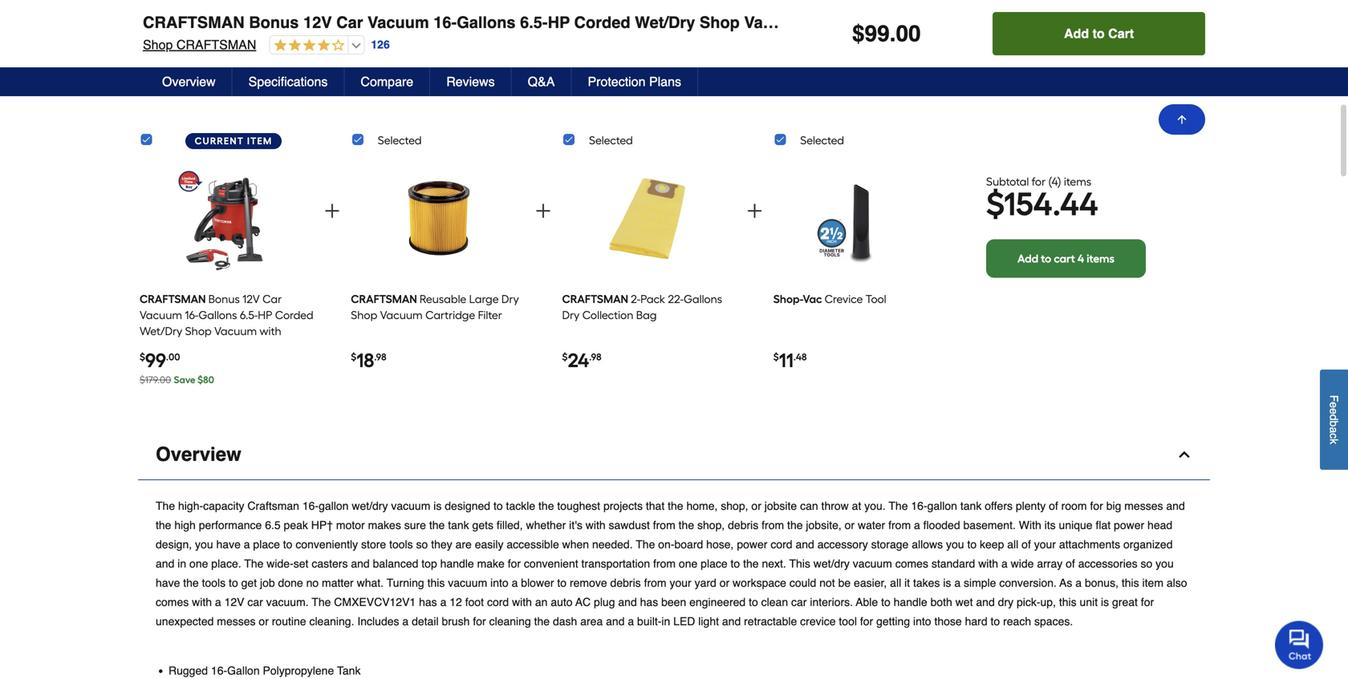 Task type: locate. For each thing, give the bounding box(es) containing it.
1 selected from the left
[[378, 133, 422, 147]]

have
[[216, 538, 241, 551], [156, 577, 180, 590]]

add to cart
[[1064, 26, 1134, 41]]

0 vertical spatial shop,
[[721, 500, 749, 513]]

plug
[[594, 596, 615, 609]]

dry
[[998, 596, 1014, 609]]

1 horizontal spatial dry
[[562, 308, 580, 322]]

into left those
[[913, 615, 932, 628]]

e up b
[[1328, 409, 1341, 415]]

plenty
[[1016, 500, 1046, 513]]

and up what. at the bottom left of page
[[351, 558, 370, 571]]

1 vertical spatial wet/dry
[[814, 558, 850, 571]]

1 vertical spatial place
[[701, 558, 728, 571]]

craftsman 2-pack 22-gallons dry collection bag image
[[597, 162, 701, 279]]

2-
[[631, 292, 641, 306]]

126 left heart outline image
[[366, 4, 385, 17]]

a
[[1328, 428, 1341, 434], [914, 519, 921, 532], [244, 538, 250, 551], [1002, 558, 1008, 571], [512, 577, 518, 590], [955, 577, 961, 590], [1076, 577, 1082, 590], [215, 596, 221, 609], [440, 596, 447, 609], [402, 615, 409, 628], [628, 615, 634, 628]]

0 vertical spatial messes
[[1125, 500, 1163, 513]]

2 selected from the left
[[589, 133, 633, 147]]

1 horizontal spatial wet/dry
[[635, 13, 695, 32]]

1 vertical spatial comes
[[156, 596, 189, 609]]

hp inside bonus 12v car vacuum 16-gallons 6.5-hp corded wet/dry shop vacuum with accessories included
[[258, 308, 272, 322]]

0 vertical spatial all
[[1008, 538, 1019, 551]]

$ inside $ 99 .00
[[140, 351, 145, 363]]

4.2 stars image
[[265, 5, 340, 19], [270, 39, 345, 53]]

able
[[856, 596, 878, 609]]

gallons
[[457, 13, 516, 32], [684, 292, 722, 306], [199, 308, 237, 322]]

has
[[419, 596, 437, 609], [640, 596, 658, 609]]

99 inside the 99 list item
[[145, 349, 166, 372]]

0 vertical spatial of
[[1049, 500, 1059, 513]]

126
[[366, 4, 385, 17], [371, 38, 390, 51]]

when
[[562, 538, 589, 551]]

0 vertical spatial is
[[434, 500, 442, 513]]

accessible
[[507, 538, 559, 551]]

0 horizontal spatial 6.5-
[[240, 308, 258, 322]]

0 horizontal spatial handle
[[440, 558, 474, 571]]

4 inside subtotal for ( 4 ) items $ 154 .44
[[1052, 175, 1058, 189]]

have down performance
[[216, 538, 241, 551]]

the
[[156, 500, 175, 513], [889, 500, 908, 513], [636, 538, 655, 551], [244, 558, 264, 571], [312, 596, 331, 609]]

gallons inside bonus 12v car vacuum 16-gallons 6.5-hp corded wet/dry shop vacuum with accessories included
[[199, 308, 237, 322]]

from up been
[[644, 577, 667, 590]]

messes up the head
[[1125, 500, 1163, 513]]

1 vertical spatial is
[[943, 577, 952, 590]]

heart outline image
[[402, 2, 421, 21]]

0 horizontal spatial selected
[[378, 133, 422, 147]]

1 vertical spatial add
[[1018, 252, 1039, 266]]

design,
[[156, 538, 192, 551]]

0 vertical spatial corded
[[574, 13, 631, 32]]

80
[[203, 374, 214, 386]]

and right plug
[[618, 596, 637, 609]]

the up unexpected
[[183, 577, 199, 590]]

bag
[[636, 308, 657, 322]]

chevron up image
[[1177, 447, 1193, 463]]

one left place.
[[189, 558, 208, 571]]

1 horizontal spatial in
[[662, 615, 670, 628]]

0 vertical spatial into
[[491, 577, 509, 590]]

1 vertical spatial wet/dry
[[140, 325, 182, 338]]

wet/dry up .00
[[140, 325, 182, 338]]

overview up "current" at the left of page
[[162, 74, 216, 89]]

$179.00 save $ 80
[[140, 374, 214, 386]]

items inside subtotal for ( 4 ) items $ 154 .44
[[1064, 175, 1092, 189]]

yard
[[695, 577, 717, 590]]

1 vertical spatial dry
[[562, 308, 580, 322]]

to
[[1093, 26, 1105, 41], [1041, 252, 1052, 266], [494, 500, 503, 513], [283, 538, 293, 551], [968, 538, 977, 551], [731, 558, 740, 571], [229, 577, 238, 590], [557, 577, 567, 590], [749, 596, 758, 609], [881, 596, 891, 609], [991, 615, 1000, 628]]

1 vertical spatial car
[[263, 292, 282, 306]]

1 vertical spatial 4
[[1078, 252, 1085, 266]]

organized
[[1124, 538, 1173, 551]]

so down organized
[[1141, 558, 1153, 571]]

1 vertical spatial vacuum
[[853, 558, 892, 571]]

0 vertical spatial have
[[216, 538, 241, 551]]

included up the 80 at the bottom left
[[202, 341, 246, 354]]

1 horizontal spatial 99
[[865, 21, 890, 47]]

2 plus image from the left
[[745, 201, 764, 221]]

2 vertical spatial 12v
[[224, 596, 244, 609]]

the left high
[[156, 519, 171, 532]]

1 vertical spatial in
[[662, 615, 670, 628]]

$ inside subtotal for ( 4 ) items $ 154 .44
[[986, 185, 1004, 224]]

dry inside reusable large dry shop vacuum cartridge filter
[[502, 292, 519, 306]]

shop-vac crevice tool image
[[808, 162, 913, 279]]

the right that
[[668, 500, 684, 513]]

shop-vac crevice tool
[[774, 292, 887, 306]]

vacuum
[[391, 500, 431, 513], [853, 558, 892, 571], [448, 577, 487, 590]]

for left (
[[1032, 175, 1046, 189]]

0 vertical spatial wet/dry
[[635, 13, 695, 32]]

in
[[178, 558, 186, 571], [662, 615, 670, 628]]

4 for add to cart 4 items
[[1078, 252, 1085, 266]]

1 vertical spatial overview button
[[138, 430, 1210, 481]]

rugged 16-gallon polypropylene tank
[[169, 665, 361, 678]]

.98 down collection
[[589, 351, 602, 363]]

1 vertical spatial 6.5-
[[240, 308, 258, 322]]

1 horizontal spatial messes
[[1125, 500, 1163, 513]]

gallons up the 80 at the bottom left
[[199, 308, 237, 322]]

99 up $179.00
[[145, 349, 166, 372]]

reach
[[1003, 615, 1032, 628]]

into down make
[[491, 577, 509, 590]]

gallons inside the 2-pack 22-gallons dry collection bag
[[684, 292, 722, 306]]

1 horizontal spatial has
[[640, 596, 658, 609]]

2 e from the top
[[1328, 409, 1341, 415]]

3 selected from the left
[[800, 133, 844, 147]]

1 vertical spatial into
[[913, 615, 932, 628]]

11
[[779, 349, 794, 372]]

gallons right pack
[[684, 292, 722, 306]]

00
[[896, 21, 921, 47]]

shop, right home,
[[721, 500, 749, 513]]

vacuum up 'easier,'
[[853, 558, 892, 571]]

0 horizontal spatial .98
[[374, 351, 387, 363]]

set
[[294, 558, 309, 571]]

1 vertical spatial handle
[[894, 596, 928, 609]]

power up next.
[[737, 538, 768, 551]]

car
[[336, 13, 363, 32], [263, 292, 282, 306]]

is right unit
[[1101, 596, 1109, 609]]

$ for $ 11 .48
[[774, 351, 779, 363]]

$ inside $ 24 .98
[[562, 351, 568, 363]]

this down top
[[427, 577, 445, 590]]

item
[[247, 135, 272, 147]]

a left detail
[[402, 615, 409, 628]]

in down design,
[[178, 558, 186, 571]]

1 horizontal spatial one
[[679, 558, 698, 571]]

0 horizontal spatial dry
[[502, 292, 519, 306]]

0 horizontal spatial car
[[263, 292, 282, 306]]

car down get
[[248, 596, 263, 609]]

1 horizontal spatial car
[[791, 596, 807, 609]]

have down design,
[[156, 577, 180, 590]]

0 vertical spatial 4
[[1052, 175, 1058, 189]]

the up workspace on the right bottom
[[743, 558, 759, 571]]

2 .98 from the left
[[589, 351, 602, 363]]

bonus up specifications
[[249, 13, 299, 32]]

0 horizontal spatial plus image
[[323, 201, 342, 221]]

tools up "balanced"
[[389, 538, 413, 551]]

craftsman inside the 18 list item
[[351, 292, 417, 306]]

0 vertical spatial vacuum
[[391, 500, 431, 513]]

selected for 24
[[589, 133, 633, 147]]

items right cart
[[1087, 252, 1115, 266]]

the left high-
[[156, 500, 175, 513]]

transportation
[[582, 558, 650, 571]]

vacuum up sure
[[391, 500, 431, 513]]

is up both
[[943, 577, 952, 590]]

into
[[491, 577, 509, 590], [913, 615, 932, 628]]

allows
[[912, 538, 943, 551]]

pack
[[641, 292, 665, 306]]

this
[[789, 558, 811, 571]]

you down high
[[195, 538, 213, 551]]

f e e d b a c k
[[1328, 396, 1341, 445]]

4.2 stars image up the specifications button
[[270, 39, 345, 53]]

vacuum
[[368, 13, 429, 32], [744, 13, 806, 32], [140, 308, 182, 322], [380, 308, 423, 322], [214, 325, 257, 338]]

polypropylene
[[263, 665, 334, 678]]

needed.
[[592, 538, 633, 551]]

24 list item
[[562, 156, 736, 395]]

2 horizontal spatial gallons
[[684, 292, 722, 306]]

.98 inside $ 18 .98
[[374, 351, 387, 363]]

high-
[[178, 500, 203, 513]]

16- right rugged
[[211, 665, 227, 678]]

1 vertical spatial corded
[[275, 308, 313, 322]]

unique
[[1059, 519, 1093, 532]]

0 horizontal spatial gallons
[[199, 308, 237, 322]]

$ inside $ 18 .98
[[351, 351, 357, 363]]

debris
[[728, 519, 759, 532], [610, 577, 641, 590]]

and down "simple" on the right bottom
[[976, 596, 995, 609]]

you up item
[[1156, 558, 1174, 571]]

place
[[253, 538, 280, 551], [701, 558, 728, 571]]

vacuum.
[[266, 596, 309, 609]]

arrow up image
[[1176, 113, 1189, 126]]

debris up hose,
[[728, 519, 759, 532]]

.44
[[1053, 185, 1099, 224]]

.98 inside $ 24 .98
[[589, 351, 602, 363]]

or
[[752, 500, 762, 513], [845, 519, 855, 532], [720, 577, 730, 590], [259, 615, 269, 628]]

reusable
[[420, 292, 467, 306]]

a inside button
[[1328, 428, 1341, 434]]

all right keep
[[1008, 538, 1019, 551]]

craftsman
[[172, 4, 252, 19], [143, 13, 245, 32], [176, 37, 256, 52], [140, 292, 206, 306], [351, 292, 417, 306], [562, 292, 629, 306]]

of down "with" on the bottom right of page
[[1022, 538, 1031, 551]]

6.5- inside bonus 12v car vacuum 16-gallons 6.5-hp corded wet/dry shop vacuum with accessories included
[[240, 308, 258, 322]]

overview button up "current" at the left of page
[[146, 67, 233, 96]]

plus image
[[323, 201, 342, 221], [745, 201, 764, 221]]

to inside button
[[1093, 26, 1105, 41]]

0 vertical spatial 12v
[[303, 13, 332, 32]]

next.
[[762, 558, 786, 571]]

overview button up that
[[138, 430, 1210, 481]]

top
[[422, 558, 437, 571]]

a down "standard"
[[955, 577, 961, 590]]

16- up the flooded
[[911, 500, 928, 513]]

craftsman bonus 12v car vacuum 16-gallons 6.5-hp corded wet/dry shop vacuum with accessories included image
[[174, 162, 279, 279]]

1 horizontal spatial add
[[1064, 26, 1089, 41]]

has up detail
[[419, 596, 437, 609]]

0 vertical spatial handle
[[440, 558, 474, 571]]

2 horizontal spatial selected
[[800, 133, 844, 147]]

dry left collection
[[562, 308, 580, 322]]

messes down get
[[217, 615, 256, 628]]

and
[[1167, 500, 1185, 513], [796, 538, 815, 551], [156, 558, 174, 571], [351, 558, 370, 571], [618, 596, 637, 609], [976, 596, 995, 609], [606, 615, 625, 628], [722, 615, 741, 628]]

items right )
[[1064, 175, 1092, 189]]

debris down transportation
[[610, 577, 641, 590]]

vacuum up foot
[[448, 577, 487, 590]]

shop
[[138, 4, 168, 19], [700, 13, 740, 32], [143, 37, 173, 52], [351, 308, 377, 322], [185, 325, 212, 338]]

wet/dry inside bonus 12v car vacuum 16-gallons 6.5-hp corded wet/dry shop vacuum with accessories included
[[140, 325, 182, 338]]

bonus inside bonus 12v car vacuum 16-gallons 6.5-hp corded wet/dry shop vacuum with accessories included
[[208, 292, 240, 306]]

4
[[1052, 175, 1058, 189], [1078, 252, 1085, 266]]

0 horizontal spatial car
[[248, 596, 263, 609]]

this down as
[[1059, 596, 1077, 609]]

1 plus image from the left
[[323, 201, 342, 221]]

all left it
[[890, 577, 902, 590]]

of up its
[[1049, 500, 1059, 513]]

1 horizontal spatial comes
[[896, 558, 929, 571]]

0 vertical spatial cord
[[771, 538, 793, 551]]

1 horizontal spatial of
[[1049, 500, 1059, 513]]

1 vertical spatial bonus
[[208, 292, 240, 306]]

cord up next.
[[771, 538, 793, 551]]

items
[[1064, 175, 1092, 189], [1087, 252, 1115, 266]]

the left on-
[[636, 538, 655, 551]]

0 horizontal spatial hp
[[258, 308, 272, 322]]

1 vertical spatial messes
[[217, 615, 256, 628]]

4 for subtotal for ( 4 ) items $ 154 .44
[[1052, 175, 1058, 189]]

0 horizontal spatial power
[[737, 538, 768, 551]]

the down no
[[312, 596, 331, 609]]

includes
[[357, 615, 399, 628]]

12v
[[303, 13, 332, 32], [243, 292, 260, 306], [224, 596, 244, 609]]

compare button
[[345, 67, 430, 96]]

$ inside the $ 11 .48
[[774, 351, 779, 363]]

corded
[[574, 13, 631, 32], [275, 308, 313, 322]]

1 horizontal spatial corded
[[574, 13, 631, 32]]

0 horizontal spatial add
[[1018, 252, 1039, 266]]

0 vertical spatial overview
[[162, 74, 216, 89]]

0 vertical spatial car
[[336, 13, 363, 32]]

shop, up hose,
[[698, 519, 725, 532]]

$ for $ 99 .00
[[140, 351, 145, 363]]

1 .98 from the left
[[374, 351, 387, 363]]

shop inside reusable large dry shop vacuum cartridge filter
[[351, 308, 377, 322]]

array
[[1037, 558, 1063, 571]]

the up get
[[244, 558, 264, 571]]

0 vertical spatial items
[[1064, 175, 1092, 189]]

4.2 stars image up specifications
[[265, 5, 340, 19]]

k
[[1328, 439, 1341, 445]]

remove
[[570, 577, 607, 590]]

dry inside the 2-pack 22-gallons dry collection bag
[[562, 308, 580, 322]]

bonus down craftsman bonus 12v car vacuum 16-gallons 6.5-hp corded wet/dry shop vacuum with accessories included image
[[208, 292, 240, 306]]

1 horizontal spatial handle
[[894, 596, 928, 609]]

1 vertical spatial debris
[[610, 577, 641, 590]]

wet/dry up together
[[635, 13, 695, 32]]

$ 18 .98
[[351, 349, 387, 372]]

0 vertical spatial 99
[[865, 21, 890, 47]]

.98 down reusable large dry shop vacuum cartridge filter
[[374, 351, 387, 363]]

add for add to cart 4 items
[[1018, 252, 1039, 266]]

gallon up the flooded
[[928, 500, 958, 513]]

car inside bonus 12v car vacuum 16-gallons 6.5-hp corded wet/dry shop vacuum with accessories included
[[263, 292, 282, 306]]

place down "6.5" on the left bottom of page
[[253, 538, 280, 551]]

0 horizontal spatial of
[[1022, 538, 1031, 551]]

car
[[248, 596, 263, 609], [791, 596, 807, 609]]

flooded
[[924, 519, 960, 532]]

your up 'array'
[[1034, 538, 1056, 551]]

0 horizontal spatial cord
[[487, 596, 509, 609]]

.98 for 18
[[374, 351, 387, 363]]

comes up it
[[896, 558, 929, 571]]

0 horizontal spatial messes
[[217, 615, 256, 628]]

99 left 00
[[865, 21, 890, 47]]

power down big
[[1114, 519, 1145, 532]]

better together
[[558, 65, 726, 89]]

0 vertical spatial accessories
[[847, 13, 941, 32]]

0 horizontal spatial debris
[[610, 577, 641, 590]]

1 vertical spatial all
[[890, 577, 902, 590]]

capacity
[[203, 500, 244, 513]]

tank up are
[[448, 519, 469, 532]]

126 up compare
[[371, 38, 390, 51]]

18
[[357, 349, 374, 372]]

you up "standard"
[[946, 538, 964, 551]]

and right light
[[722, 615, 741, 628]]

2 horizontal spatial you
[[1156, 558, 1174, 571]]

and up the head
[[1167, 500, 1185, 513]]

accessory
[[818, 538, 868, 551]]

bonus
[[249, 13, 299, 32], [208, 292, 240, 306]]

from down 'jobsite'
[[762, 519, 784, 532]]

shop inside bonus 12v car vacuum 16-gallons 6.5-hp corded wet/dry shop vacuum with accessories included
[[185, 325, 212, 338]]

item
[[1143, 577, 1164, 590]]

accessories inside bonus 12v car vacuum 16-gallons 6.5-hp corded wet/dry shop vacuum with accessories included
[[140, 341, 199, 354]]

add inside button
[[1064, 26, 1089, 41]]

1 vertical spatial 99
[[145, 349, 166, 372]]

0 horizontal spatial accessories
[[140, 341, 199, 354]]

12v inside the high-capacity craftsman 16-gallon wet/dry vacuum is designed to tackle the toughest projects that the home, shop, or jobsite can throw at you. the 16-gallon tank offers plenty of room for big messes and the high performance 6.5 peak hp† motor makes sure the tank gets filled, whether it's with sawdust from the shop, debris from the jobsite, or water from a flooded basement. with its unique flat power head design, you have a place to conveniently store tools so they are easily accessible when needed. the on-board hose, power cord and accessory storage allows you to keep all of your attachments organized and in one place. the wide-set casters and balanced top handle make for convenient transportation from one place to the next. this wet/dry vacuum comes standard with a wide array of accessories so you have the tools to get job done no matter what. turning this vacuum into a blower to remove debris from your yard or workspace could not be easier, all it takes is a simple conversion.  as a bonus, this item also comes with a 12v car vacuum. the cmxevcv12v1 has a 12 foot cord with an auto ac plug and has been engineered to clean car interiors. able to handle both wet and dry pick-up, this unit is great for unexpected messes or routine cleaning. includes a detail brush for cleaning the dash area and a built-in led light and retractable crevice tool for getting into those hard to reach spaces.
[[224, 596, 244, 609]]

plans
[[649, 74, 681, 89]]

0 horizontal spatial tools
[[202, 577, 226, 590]]

1 horizontal spatial wet/dry
[[814, 558, 850, 571]]

handle down are
[[440, 558, 474, 571]]

0 horizontal spatial gallon
[[319, 500, 349, 513]]

1 horizontal spatial accessories
[[847, 13, 941, 32]]

wet/dry
[[352, 500, 388, 513], [814, 558, 850, 571]]

matter
[[322, 577, 354, 590]]

in left led
[[662, 615, 670, 628]]

0 vertical spatial comes
[[896, 558, 929, 571]]



Task type: vqa. For each thing, say whether or not it's contained in the screenshot.
capacity
yes



Task type: describe. For each thing, give the bounding box(es) containing it.
craftsman reusable large dry shop vacuum cartridge filter image
[[386, 162, 490, 279]]

crevice
[[800, 615, 836, 628]]

both
[[931, 596, 953, 609]]

2 horizontal spatial this
[[1122, 577, 1140, 590]]

turning
[[387, 577, 424, 590]]

1 vertical spatial of
[[1022, 538, 1031, 551]]

hose,
[[706, 538, 734, 551]]

included inside bonus 12v car vacuum 16-gallons 6.5-hp corded wet/dry shop vacuum with accessories included
[[202, 341, 246, 354]]

1 horizontal spatial vacuum
[[448, 577, 487, 590]]

$ for $ 18 .98
[[351, 351, 357, 363]]

1 horizontal spatial debris
[[728, 519, 759, 532]]

craftsman bonus 12v car vacuum 16-gallons 6.5-hp corded wet/dry shop vacuum with accessories included
[[143, 13, 1012, 32]]

workspace
[[733, 577, 787, 590]]

light
[[699, 615, 719, 628]]

b
[[1328, 421, 1341, 428]]

99 for .
[[865, 21, 890, 47]]

it
[[905, 577, 910, 590]]

collection
[[583, 308, 634, 322]]

its
[[1045, 519, 1056, 532]]

for down item
[[1141, 596, 1154, 609]]

current
[[195, 135, 244, 147]]

1 vertical spatial so
[[1141, 558, 1153, 571]]

1 vertical spatial overview
[[156, 444, 241, 466]]

for inside subtotal for ( 4 ) items $ 154 .44
[[1032, 175, 1046, 189]]

1 horizontal spatial bonus
[[249, 13, 299, 32]]

ac
[[576, 596, 591, 609]]

16- up hp†
[[302, 500, 319, 513]]

add for add to cart
[[1064, 26, 1089, 41]]

0 vertical spatial hp
[[548, 13, 570, 32]]

better
[[558, 65, 624, 89]]

vac
[[803, 292, 822, 306]]

.98 for 24
[[589, 351, 602, 363]]

or right yard
[[720, 577, 730, 590]]

cleaning
[[489, 615, 531, 628]]

rugged
[[169, 665, 208, 678]]

2 horizontal spatial vacuum
[[853, 558, 892, 571]]

routine
[[272, 615, 306, 628]]

blower
[[521, 577, 554, 590]]

1 horizontal spatial you
[[946, 538, 964, 551]]

or left "routine"
[[259, 615, 269, 628]]

or left 'jobsite'
[[752, 500, 762, 513]]

the right the you.
[[889, 500, 908, 513]]

for right the tool at right bottom
[[860, 615, 873, 628]]

a down performance
[[244, 538, 250, 551]]

peak
[[284, 519, 308, 532]]

no
[[306, 577, 319, 590]]

board
[[675, 538, 703, 551]]

24
[[568, 349, 589, 372]]

0 vertical spatial 6.5-
[[520, 13, 548, 32]]

an
[[535, 596, 548, 609]]

f
[[1328, 396, 1341, 403]]

for down foot
[[473, 615, 486, 628]]

reviews
[[446, 74, 495, 89]]

add to cart button
[[993, 12, 1206, 55]]

1 one from the left
[[189, 558, 208, 571]]

storage
[[871, 538, 909, 551]]

plus image for 2-pack 22-gallons dry collection bag
[[745, 201, 764, 221]]

and down plug
[[606, 615, 625, 628]]

a left blower
[[512, 577, 518, 590]]

a right as
[[1076, 577, 1082, 590]]

room
[[1062, 500, 1087, 513]]

save
[[174, 374, 195, 386]]

unexpected
[[156, 615, 214, 628]]

c
[[1328, 434, 1341, 439]]

a left built-
[[628, 615, 634, 628]]

water
[[858, 519, 886, 532]]

12v inside bonus 12v car vacuum 16-gallons 6.5-hp corded wet/dry shop vacuum with accessories included
[[243, 292, 260, 306]]

what.
[[357, 577, 384, 590]]

plus image for bonus 12v car vacuum 16-gallons 6.5-hp corded wet/dry shop vacuum with accessories included
[[323, 201, 342, 221]]

that
[[646, 500, 665, 513]]

sure
[[404, 519, 426, 532]]

simple
[[964, 577, 996, 590]]

2 horizontal spatial of
[[1066, 558, 1075, 571]]

interiors.
[[810, 596, 853, 609]]

)
[[1058, 175, 1062, 189]]

1 vertical spatial tank
[[448, 519, 469, 532]]

1 vertical spatial 126
[[371, 38, 390, 51]]

the up they
[[429, 519, 445, 532]]

store
[[361, 538, 386, 551]]

as
[[1060, 577, 1073, 590]]

head
[[1148, 519, 1173, 532]]

subtotal
[[986, 175, 1029, 189]]

1 horizontal spatial have
[[216, 538, 241, 551]]

and down design,
[[156, 558, 174, 571]]

easily
[[475, 538, 504, 551]]

1 horizontal spatial place
[[701, 558, 728, 571]]

from down on-
[[653, 558, 676, 571]]

1 horizontal spatial car
[[336, 13, 363, 32]]

gallon
[[227, 665, 260, 678]]

built-
[[637, 615, 662, 628]]

add to cart 4 items
[[1018, 252, 1115, 266]]

1 vertical spatial shop,
[[698, 519, 725, 532]]

$ for $ 24 .98
[[562, 351, 568, 363]]

wide
[[1011, 558, 1034, 571]]

better together heading
[[138, 64, 1146, 90]]

1 e from the top
[[1328, 403, 1341, 409]]

1 horizontal spatial cord
[[771, 538, 793, 551]]

0 vertical spatial 4.2 stars image
[[265, 5, 340, 19]]

1 vertical spatial have
[[156, 577, 180, 590]]

0 horizontal spatial wet/dry
[[352, 500, 388, 513]]

.
[[890, 21, 896, 47]]

2 gallon from the left
[[928, 500, 958, 513]]

16- inside bonus 12v car vacuum 16-gallons 6.5-hp corded wet/dry shop vacuum with accessories included
[[185, 308, 199, 322]]

1 horizontal spatial this
[[1059, 596, 1077, 609]]

99 for .00
[[145, 349, 166, 372]]

cmxevcv12v1
[[334, 596, 416, 609]]

1 vertical spatial cord
[[487, 596, 509, 609]]

1 horizontal spatial power
[[1114, 519, 1145, 532]]

for left big
[[1090, 500, 1104, 513]]

1 car from the left
[[248, 596, 263, 609]]

with inside bonus 12v car vacuum 16-gallons 6.5-hp corded wet/dry shop vacuum with accessories included
[[260, 325, 281, 338]]

conveniently
[[296, 538, 358, 551]]

1 gallon from the left
[[319, 500, 349, 513]]

a left 12
[[440, 596, 447, 609]]

2-pack 22-gallons dry collection bag
[[562, 292, 722, 322]]

0 vertical spatial in
[[178, 558, 186, 571]]

0 horizontal spatial this
[[427, 577, 445, 590]]

16- right heart outline image
[[434, 13, 457, 32]]

offers
[[985, 500, 1013, 513]]

from up storage at the bottom of page
[[889, 519, 911, 532]]

1 vertical spatial shop craftsman
[[143, 37, 256, 52]]

6.5
[[265, 519, 281, 532]]

attachments
[[1059, 538, 1121, 551]]

toughest
[[557, 500, 600, 513]]

1 horizontal spatial all
[[1008, 538, 1019, 551]]

0 vertical spatial gallons
[[457, 13, 516, 32]]

2 car from the left
[[791, 596, 807, 609]]

corded inside bonus 12v car vacuum 16-gallons 6.5-hp corded wet/dry shop vacuum with accessories included
[[275, 308, 313, 322]]

high
[[174, 519, 196, 532]]

casters
[[312, 558, 348, 571]]

for right make
[[508, 558, 521, 571]]

current item
[[195, 135, 272, 147]]

1 horizontal spatial tools
[[389, 538, 413, 551]]

1 horizontal spatial tank
[[961, 500, 982, 513]]

craftsman inside the 99 list item
[[140, 292, 206, 306]]

1 horizontal spatial is
[[943, 577, 952, 590]]

2 one from the left
[[679, 558, 698, 571]]

$ 24 .98
[[562, 349, 602, 372]]

brush
[[442, 615, 470, 628]]

18 list item
[[351, 156, 525, 395]]

1 vertical spatial 4.2 stars image
[[270, 39, 345, 53]]

dash
[[553, 615, 577, 628]]

11 list item
[[774, 156, 947, 395]]

0 vertical spatial included
[[946, 13, 1012, 32]]

0 horizontal spatial you
[[195, 538, 213, 551]]

99 list item
[[140, 156, 314, 395]]

the up board
[[679, 519, 694, 532]]

or down at
[[845, 519, 855, 532]]

the down an
[[534, 615, 550, 628]]

1 has from the left
[[419, 596, 437, 609]]

auto
[[551, 596, 573, 609]]

0 horizontal spatial comes
[[156, 596, 189, 609]]

they
[[431, 538, 452, 551]]

protection plans
[[588, 74, 681, 89]]

job
[[260, 577, 275, 590]]

tackle
[[506, 500, 535, 513]]

.48
[[794, 351, 807, 363]]

0 horizontal spatial is
[[434, 500, 442, 513]]

wet
[[956, 596, 973, 609]]

a left wide
[[1002, 558, 1008, 571]]

selected for 18
[[378, 133, 422, 147]]

0 horizontal spatial into
[[491, 577, 509, 590]]

0 vertical spatial your
[[1034, 538, 1056, 551]]

0 horizontal spatial your
[[670, 577, 692, 590]]

22-
[[668, 292, 684, 306]]

0 vertical spatial shop craftsman
[[138, 4, 252, 19]]

it's
[[569, 519, 583, 532]]

0 vertical spatial 126
[[366, 4, 385, 17]]

you.
[[865, 500, 886, 513]]

from up on-
[[653, 519, 676, 532]]

whether
[[526, 519, 566, 532]]

plus image
[[534, 201, 553, 221]]

bonus 12v car vacuum 16-gallons 6.5-hp corded wet/dry shop vacuum with accessories included
[[140, 292, 313, 354]]

hard
[[965, 615, 988, 628]]

$ for $ 99 . 00
[[852, 21, 865, 47]]

not
[[820, 577, 835, 590]]

get
[[241, 577, 257, 590]]

a down place.
[[215, 596, 221, 609]]

chat invite button image
[[1275, 621, 1324, 670]]

bonus,
[[1085, 577, 1119, 590]]

cleaning.
[[309, 615, 354, 628]]

the down the can
[[787, 519, 803, 532]]

are
[[456, 538, 472, 551]]

the up whether
[[539, 500, 554, 513]]

q&a button
[[512, 67, 572, 96]]

make
[[477, 558, 505, 571]]

0 horizontal spatial vacuum
[[391, 500, 431, 513]]

retractable
[[744, 615, 797, 628]]

a up allows
[[914, 519, 921, 532]]

vacuum inside reusable large dry shop vacuum cartridge filter
[[380, 308, 423, 322]]

projects
[[604, 500, 643, 513]]

unit
[[1080, 596, 1098, 609]]

area
[[581, 615, 603, 628]]

and up this
[[796, 538, 815, 551]]

craftsman inside the 24 list item
[[562, 292, 629, 306]]

specifications
[[249, 74, 328, 89]]

1 vertical spatial items
[[1087, 252, 1115, 266]]

motor
[[336, 519, 365, 532]]

0 vertical spatial so
[[416, 538, 428, 551]]

can
[[800, 500, 818, 513]]

0 vertical spatial overview button
[[146, 67, 233, 96]]

selected for 11
[[800, 133, 844, 147]]

1 vertical spatial tools
[[202, 577, 226, 590]]

on-
[[658, 538, 675, 551]]

2 horizontal spatial is
[[1101, 596, 1109, 609]]

2 has from the left
[[640, 596, 658, 609]]

0 horizontal spatial all
[[890, 577, 902, 590]]

0 vertical spatial place
[[253, 538, 280, 551]]



